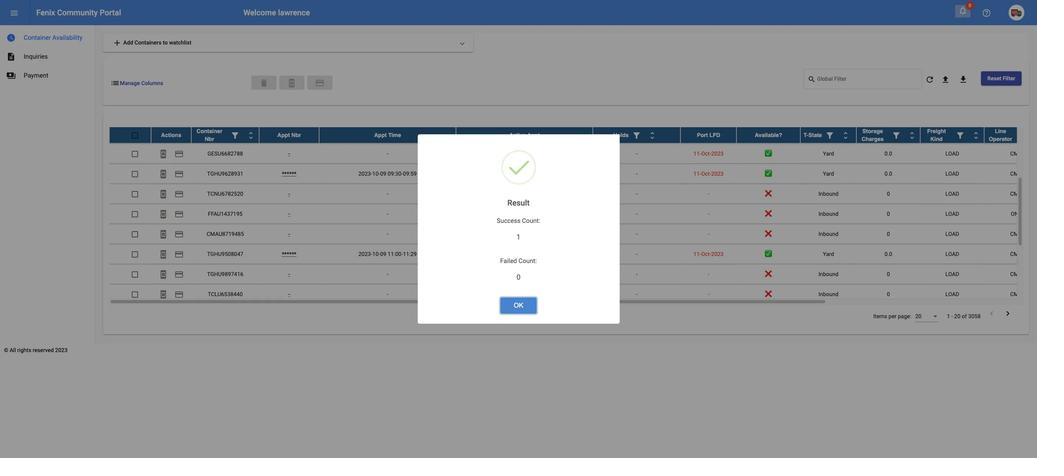 Task type: describe. For each thing, give the bounding box(es) containing it.
1 20 from the left
[[915, 314, 922, 320]]

menu button
[[6, 5, 22, 21]]

cell for tcnu6782520
[[456, 184, 593, 204]]

3 column header from the left
[[801, 127, 857, 143]]

✅ for 2023-10-09 10:00-10:29
[[765, 131, 772, 137]]

inbound for tclu6538440
[[819, 292, 839, 298]]

charges
[[862, 136, 884, 142]]

payments
[[6, 71, 16, 80]]

success count:
[[497, 217, 540, 225]]

oct- for 09:59
[[701, 171, 711, 177]]

load for tghu9897416
[[946, 271, 959, 278]]

3 row from the top
[[109, 144, 1037, 164]]

items per page:
[[873, 314, 912, 320]]

filter_alt for container nbr
[[230, 131, 240, 141]]

inbound for tcnu6782520
[[819, 191, 839, 197]]

6 row from the top
[[109, 204, 1037, 225]]

file_upload button
[[938, 71, 954, 87]]

appt nbr column header
[[259, 127, 319, 143]]

yard for 09:59
[[823, 171, 834, 177]]

grid containing book_online
[[109, 124, 1037, 305]]

2023-10-09 09:30-09:59
[[359, 171, 417, 177]]

portal
[[100, 8, 121, 17]]

2023-10-09 11:00-11:29
[[359, 251, 417, 258]]

unfold_more for storage charges
[[908, 131, 917, 141]]

navigate_next button
[[1001, 309, 1015, 320]]

payment for tghu9628931
[[174, 170, 184, 179]]

11:00-
[[388, 251, 403, 258]]

delete button
[[251, 76, 277, 90]]

unfold_more button for storage charges
[[904, 127, 920, 143]]

book_online button for tcnu6782520
[[155, 186, 171, 202]]

filter_alt button for freight kind
[[952, 127, 968, 143]]

tghu9628931
[[207, 171, 243, 177]]

cmau4222000
[[207, 131, 244, 137]]

no color image containing payments
[[6, 71, 16, 80]]

09 for 09:30-
[[380, 171, 386, 177]]

load for cmau8719485
[[946, 231, 959, 238]]

❌ inside cell
[[521, 271, 528, 278]]

file_download button
[[956, 71, 971, 87]]

3058
[[968, 314, 981, 320]]

delete image
[[259, 78, 269, 88]]

no color image inside "notifications_none" popup button
[[958, 6, 968, 15]]

- link for gesu6682788
[[288, 151, 290, 157]]

1 - 20 of 3058
[[947, 314, 981, 320]]

payment button for tghu9508047
[[171, 247, 187, 262]]

yard for 10:29
[[823, 131, 834, 137]]

holds
[[613, 132, 629, 139]]

2023- for 2023-10-09 10:00-10:29
[[359, 131, 372, 137]]

✅ for 2023-10-09 09:30-09:59
[[765, 171, 772, 177]]

payment button for cmau8719485
[[171, 226, 187, 242]]

inbound for tghu9897416
[[819, 271, 839, 278]]

no color image inside navigate_before button
[[987, 309, 997, 319]]

11:29
[[403, 251, 417, 258]]

operator
[[989, 136, 1012, 142]]

10- for 09:30-
[[372, 171, 380, 177]]

©
[[4, 348, 8, 354]]

no color image containing list
[[110, 78, 120, 88]]

appt nbr
[[277, 132, 301, 139]]

cell for cmau8719485
[[456, 225, 593, 244]]

- link for tghu9897416
[[288, 271, 290, 278]]

1 for 1 - 20 of 3058
[[947, 314, 950, 320]]

active
[[509, 132, 526, 139]]

all
[[10, 348, 16, 354]]

5 column header from the left
[[921, 127, 984, 143]]

active appt column header
[[456, 127, 593, 143]]

count: for success count:
[[522, 217, 540, 225]]

no color image containing watch_later
[[6, 33, 16, 43]]

2 20 from the left
[[954, 314, 961, 320]]

payment button for tcnu6782520
[[171, 186, 187, 202]]

book_online for tghu9628931
[[159, 170, 168, 179]]

reset filter button
[[981, 71, 1022, 86]]

filter_alt button for t-state
[[822, 127, 838, 143]]

reset filter
[[987, 75, 1016, 82]]

tcnu6782520
[[207, 191, 243, 197]]

10:00-
[[388, 131, 403, 137]]

book_online for ffau1437195
[[159, 210, 168, 219]]

result
[[507, 198, 530, 208]]

cma for tghu9897416
[[1010, 271, 1022, 278]]

1 row from the top
[[109, 124, 1037, 144]]

unfold_more for freight kind
[[971, 131, 981, 141]]

3 appt from the left
[[527, 132, 540, 139]]

inbound for ffau1437195
[[819, 211, 839, 217]]

count: for failed count:
[[519, 258, 537, 265]]

2 oct- from the top
[[701, 151, 711, 157]]

cma for cmau8719485
[[1010, 231, 1022, 238]]

payment for tclu6538440
[[174, 291, 184, 300]]

failed
[[500, 258, 517, 265]]

port lfd
[[697, 132, 720, 139]]

❌ cell
[[456, 265, 593, 284]]

filter
[[1003, 75, 1016, 82]]

4 row from the top
[[109, 164, 1037, 184]]

load for tcnu6782520
[[946, 191, 959, 197]]

11-oct-2023 for 10:29
[[694, 131, 724, 137]]

freight
[[927, 128, 946, 135]]

2023 for 10:29
[[711, 131, 724, 137]]

tghu9508047
[[207, 251, 243, 258]]

one
[[1011, 211, 1022, 217]]

inquiries
[[24, 53, 48, 60]]

state
[[809, 132, 822, 139]]

holds filter_alt
[[613, 131, 641, 141]]

unfold_more button for container nbr
[[243, 127, 259, 143]]

load for tclu6538440
[[946, 292, 959, 298]]

t-state filter_alt
[[804, 131, 835, 141]]

2 column header from the left
[[593, 127, 681, 143]]

09:59
[[403, 171, 417, 177]]

1 column header from the left
[[191, 127, 259, 143]]

appt time column header
[[319, 127, 456, 143]]

filter_alt for storage charges
[[892, 131, 901, 141]]

0 for cmau8719485
[[887, 231, 890, 238]]

appt for appt nbr
[[277, 132, 290, 139]]

of
[[962, 314, 967, 320]]

line operator
[[989, 128, 1012, 142]]

watch_later
[[6, 33, 16, 43]]

ok button
[[500, 298, 537, 314]]

no color image inside menu button
[[9, 8, 19, 18]]

payment button for cmau4222000
[[171, 126, 187, 142]]

cma for cmau4222000
[[1010, 131, 1022, 137]]

availability
[[52, 34, 83, 41]]

list
[[110, 78, 120, 88]]

nbr for container nbr
[[205, 136, 214, 142]]

ok
[[514, 302, 523, 310]]

3 filter_alt from the left
[[825, 131, 835, 141]]

navigate_before
[[987, 309, 997, 319]]

actions
[[161, 132, 181, 139]]

© all rights reserved 2023
[[4, 348, 68, 354]]

description
[[6, 52, 16, 62]]

yard for 11:29
[[823, 251, 834, 258]]

notifications_none button
[[955, 5, 971, 18]]

10- for 10:00-
[[372, 131, 380, 137]]

4 column header from the left
[[857, 127, 921, 143]]

0 for tclu6538440
[[887, 292, 890, 298]]

lfd
[[710, 132, 720, 139]]

1 for 1
[[517, 233, 521, 241]]

file_upload
[[941, 75, 950, 85]]

navigate_before button
[[985, 309, 999, 320]]

kind
[[931, 136, 943, 142]]

load for tghu9508047
[[946, 251, 959, 258]]

menu
[[9, 8, 19, 18]]

unfold_more button for holds
[[645, 127, 660, 143]]

container nbr
[[197, 128, 222, 142]]

10:29
[[403, 131, 417, 137]]

payment for tcnu6782520
[[174, 190, 184, 199]]

payment button for tghu9897416
[[171, 267, 187, 283]]

search
[[808, 75, 816, 83]]

book_online for cmau8719485
[[159, 230, 168, 240]]

- link for cmau8719485
[[288, 231, 290, 238]]

oct- for 11:29
[[701, 251, 711, 258]]

2 11-oct-2023 from the top
[[694, 151, 724, 157]]

cmau8719485
[[207, 231, 244, 238]]

no color image containing search
[[808, 75, 817, 84]]

book_online for tghu9508047
[[159, 250, 168, 260]]

unfold_more for container nbr
[[246, 131, 256, 141]]

reserved
[[33, 348, 54, 354]]

payment for ffau1437195
[[174, 210, 184, 219]]

2 yard from the top
[[823, 151, 834, 157]]



Task type: locate. For each thing, give the bounding box(es) containing it.
filter_alt
[[230, 131, 240, 141], [632, 131, 641, 141], [825, 131, 835, 141], [892, 131, 901, 141], [956, 131, 965, 141]]

11-
[[694, 131, 701, 137], [694, 151, 701, 157], [694, 171, 701, 177], [694, 251, 701, 258]]

tghu9897416
[[207, 271, 243, 278]]

result dialog
[[418, 135, 620, 324]]

11-oct-2023 for 09:59
[[694, 171, 724, 177]]

2 filter_alt from the left
[[632, 131, 641, 141]]

2 10- from the top
[[372, 171, 380, 177]]

no color image inside file_upload button
[[941, 75, 950, 85]]

no color image inside navigate_next button
[[1003, 309, 1013, 319]]

Global Watchlist Filter field
[[817, 77, 918, 84]]

1 - link from the top
[[288, 151, 290, 157]]

2 unfold_more button from the left
[[645, 127, 660, 143]]

no color image containing navigate_before
[[987, 309, 997, 319]]

no color image containing file_upload
[[941, 75, 950, 85]]

book_online button for cmau8719485
[[155, 226, 171, 242]]

1 unfold_more from the left
[[246, 131, 256, 141]]

5 cma from the top
[[1010, 231, 1022, 238]]

5 inbound from the top
[[819, 292, 839, 298]]

welcome
[[243, 8, 276, 17]]

0.0 for 09:59
[[885, 171, 892, 177]]

filter_alt right freight kind
[[956, 131, 965, 141]]

lawrence
[[278, 8, 310, 17]]

2023- for 2023-10-09 11:00-11:29
[[359, 251, 372, 258]]

1 horizontal spatial 1
[[947, 314, 950, 320]]

filter_alt right "holds"
[[632, 131, 641, 141]]

manage
[[120, 80, 140, 86]]

1 unfold_more button from the left
[[243, 127, 259, 143]]

appt time
[[374, 132, 401, 139]]

1 cma from the top
[[1010, 131, 1022, 137]]

load for ffau1437195
[[946, 211, 959, 217]]

container for nbr
[[197, 128, 222, 135]]

inbound
[[819, 191, 839, 197], [819, 211, 839, 217], [819, 231, 839, 238], [819, 271, 839, 278], [819, 292, 839, 298]]

3 yard from the top
[[823, 171, 834, 177]]

6 load from the top
[[946, 231, 959, 238]]

welcome lawrence
[[243, 8, 310, 17]]

book_online button for tghu9897416
[[155, 267, 171, 283]]

1 load from the top
[[946, 131, 959, 137]]

grid
[[109, 124, 1037, 305]]

container
[[24, 34, 51, 41], [197, 128, 222, 135]]

09 left '09:30-'
[[380, 171, 386, 177]]

09 left 11:00-
[[380, 251, 386, 258]]

09 for 10:00-
[[380, 131, 386, 137]]

1 filter_alt from the left
[[230, 131, 240, 141]]

unfold_more left "line operator"
[[971, 131, 981, 141]]

1 vertical spatial container
[[197, 128, 222, 135]]

2 vertical spatial ****** link
[[282, 251, 297, 258]]

list manage columns
[[110, 78, 163, 88]]

1 2023- from the top
[[359, 131, 372, 137]]

oct-
[[701, 131, 711, 137], [701, 151, 711, 157], [701, 171, 711, 177], [701, 251, 711, 258]]

5 - link from the top
[[288, 271, 290, 278]]

payment button for tclu6538440
[[171, 287, 187, 303]]

10- for 11:00-
[[372, 251, 380, 258]]

10 row from the top
[[109, 285, 1037, 305]]

help_outline
[[982, 8, 991, 18]]

no color image inside help_outline popup button
[[982, 8, 991, 18]]

cell up failed count: in the bottom of the page
[[456, 225, 593, 244]]

2 vertical spatial 2023-
[[359, 251, 372, 258]]

0 for tghu9897416
[[887, 271, 890, 278]]

0 vertical spatial ****** link
[[282, 131, 297, 137]]

4 load from the top
[[946, 191, 959, 197]]

2 0.0 from the top
[[885, 151, 892, 157]]

1 vertical spatial 1
[[947, 314, 950, 320]]

4 0.0 from the top
[[885, 251, 892, 258]]

4 filter_alt from the left
[[892, 131, 901, 141]]

4 cma from the top
[[1010, 191, 1022, 197]]

✅ for -
[[765, 151, 772, 157]]

fenix
[[36, 8, 55, 17]]

****** link
[[282, 131, 297, 137], [282, 171, 297, 177], [282, 251, 297, 258]]

1 09 from the top
[[380, 131, 386, 137]]

****** for cmau4222000
[[282, 131, 297, 137]]

1 left the of
[[947, 314, 950, 320]]

book_online button for tghu9628931
[[155, 166, 171, 182]]

count: down result
[[522, 217, 540, 225]]

port
[[697, 132, 708, 139]]

2023- for 2023-10-09 09:30-09:59
[[359, 171, 372, 177]]

****** link for tghu9628931
[[282, 171, 297, 177]]

4 11- from the top
[[694, 251, 701, 258]]

3 inbound from the top
[[819, 231, 839, 238]]

payment button for tghu9628931
[[171, 166, 187, 182]]

0.0 for 10:29
[[885, 131, 892, 137]]

2 vertical spatial 09
[[380, 251, 386, 258]]

book_online button
[[279, 76, 305, 90], [155, 126, 171, 142], [155, 146, 171, 162], [155, 166, 171, 182], [155, 186, 171, 202], [155, 206, 171, 222], [155, 226, 171, 242], [155, 247, 171, 262], [155, 267, 171, 283], [155, 287, 171, 303]]

4 11-oct-2023 from the top
[[694, 251, 724, 258]]

1 yard from the top
[[823, 131, 834, 137]]

5 unfold_more button from the left
[[968, 127, 984, 143]]

book_online for tclu6538440
[[159, 291, 168, 300]]

page:
[[898, 314, 912, 320]]

20 left the of
[[954, 314, 961, 320]]

appt for appt time
[[374, 132, 387, 139]]

unfold_more button left freight kind
[[904, 127, 920, 143]]

****** for tghu9508047
[[282, 251, 297, 258]]

unfold_more button right holds filter_alt
[[645, 127, 660, 143]]

- link for tclu6538440
[[288, 292, 290, 298]]

10- left '09:30-'
[[372, 171, 380, 177]]

active appt
[[509, 132, 540, 139]]

community
[[57, 8, 98, 17]]

unfold_more left freight kind
[[908, 131, 917, 141]]

ffau1437195
[[208, 211, 243, 217]]

4 - link from the top
[[288, 231, 290, 238]]

2023 for 09:59
[[711, 171, 724, 177]]

1 appt from the left
[[277, 132, 290, 139]]

09
[[380, 131, 386, 137], [380, 171, 386, 177], [380, 251, 386, 258]]

5 filter_alt button from the left
[[952, 127, 968, 143]]

2 horizontal spatial appt
[[527, 132, 540, 139]]

payment button for ffau1437195
[[171, 206, 187, 222]]

yard
[[823, 131, 834, 137], [823, 151, 834, 157], [823, 171, 834, 177], [823, 251, 834, 258]]

4 unfold_more from the left
[[908, 131, 917, 141]]

payment button
[[307, 76, 333, 90], [171, 126, 187, 142], [171, 146, 187, 162], [171, 166, 187, 182], [171, 186, 187, 202], [171, 206, 187, 222], [171, 226, 187, 242], [171, 247, 187, 262], [171, 267, 187, 283], [171, 287, 187, 303]]

fenix community portal
[[36, 8, 121, 17]]

no color image containing help_outline
[[982, 8, 991, 18]]

unfold_more button for freight kind
[[968, 127, 984, 143]]

row containing filter_alt
[[109, 127, 1037, 144]]

2 ****** link from the top
[[282, 171, 297, 177]]

7 row from the top
[[109, 225, 1037, 245]]

1 horizontal spatial 20
[[954, 314, 961, 320]]

8 load from the top
[[946, 271, 959, 278]]

4 inbound from the top
[[819, 271, 839, 278]]

2023- left appt time
[[359, 131, 372, 137]]

filter_alt button for container nbr
[[227, 127, 243, 143]]

storage charges
[[862, 128, 884, 142]]

time
[[388, 132, 401, 139]]

failed count:
[[500, 258, 537, 265]]

3 cma from the top
[[1010, 171, 1022, 177]]

11- for 10:29
[[694, 131, 701, 137]]

6 - link from the top
[[288, 292, 290, 298]]

payment
[[315, 78, 325, 88], [174, 130, 184, 139], [174, 150, 184, 159], [174, 170, 184, 179], [174, 190, 184, 199], [174, 210, 184, 219], [174, 230, 184, 240], [174, 250, 184, 260], [174, 270, 184, 280], [174, 291, 184, 300]]

load for tghu9628931
[[946, 171, 959, 177]]

- link
[[288, 151, 290, 157], [288, 191, 290, 197], [288, 211, 290, 217], [288, 231, 290, 238], [288, 271, 290, 278], [288, 292, 290, 298]]

3 ****** from the top
[[282, 251, 297, 258]]

0 vertical spatial ******
[[282, 131, 297, 137]]

0 horizontal spatial container
[[24, 34, 51, 41]]

freight kind
[[927, 128, 946, 142]]

1 ****** from the top
[[282, 131, 297, 137]]

no color image
[[9, 8, 19, 18], [925, 75, 935, 85], [159, 130, 168, 139], [230, 131, 240, 141], [246, 131, 256, 141], [648, 131, 657, 141], [825, 131, 835, 141], [971, 131, 981, 141], [159, 150, 168, 159], [174, 150, 184, 159], [159, 170, 168, 179], [159, 210, 168, 219], [174, 210, 184, 219], [159, 230, 168, 240], [174, 230, 184, 240], [159, 250, 168, 260], [174, 250, 184, 260], [159, 270, 168, 280], [174, 291, 184, 300]]

1 vertical spatial ******
[[282, 171, 297, 177]]

10-
[[372, 131, 380, 137], [372, 171, 380, 177], [372, 251, 380, 258]]

1 11-oct-2023 from the top
[[694, 131, 724, 137]]

1 vertical spatial ****** link
[[282, 171, 297, 177]]

unfold_more for t-state
[[841, 131, 850, 141]]

payment for tghu9897416
[[174, 270, 184, 280]]

0 vertical spatial container
[[24, 34, 51, 41]]

3 ****** link from the top
[[282, 251, 297, 258]]

5 load from the top
[[946, 211, 959, 217]]

reset
[[987, 75, 1002, 82]]

nbr inside container nbr
[[205, 136, 214, 142]]

book_online for gesu6682788
[[159, 150, 168, 159]]

1 inbound from the top
[[819, 191, 839, 197]]

1 down success count: on the top of the page
[[517, 233, 521, 241]]

no color image inside file_download button
[[959, 75, 968, 85]]

1 0.0 from the top
[[885, 131, 892, 137]]

0 vertical spatial count:
[[522, 217, 540, 225]]

20 right page:
[[915, 314, 922, 320]]

3 load from the top
[[946, 171, 959, 177]]

filter_alt button for holds
[[629, 127, 645, 143]]

cma
[[1010, 131, 1022, 137], [1010, 151, 1022, 157], [1010, 171, 1022, 177], [1010, 191, 1022, 197], [1010, 231, 1022, 238], [1010, 251, 1022, 258], [1010, 271, 1022, 278], [1010, 292, 1022, 298]]

1 filter_alt button from the left
[[227, 127, 243, 143]]

****** for tghu9628931
[[282, 171, 297, 177]]

nbr for appt nbr
[[291, 132, 301, 139]]

❌
[[521, 151, 528, 157], [765, 191, 772, 197], [765, 211, 772, 217], [765, 231, 772, 238], [521, 271, 528, 278], [765, 271, 772, 278], [521, 292, 528, 298], [765, 292, 772, 298]]

per
[[889, 314, 897, 320]]

nbr inside column header
[[291, 132, 301, 139]]

refresh
[[925, 75, 935, 85]]

container up inquiries
[[24, 34, 51, 41]]

1 10- from the top
[[372, 131, 380, 137]]

09:30-
[[388, 171, 403, 177]]

4 filter_alt button from the left
[[889, 127, 904, 143]]

count:
[[522, 217, 540, 225], [519, 258, 537, 265]]

3 0.0 from the top
[[885, 171, 892, 177]]

book_online button for gesu6682788
[[155, 146, 171, 162]]

- link for tcnu6782520
[[288, 191, 290, 197]]

payment for tghu9508047
[[174, 250, 184, 260]]

3 10- from the top
[[372, 251, 380, 258]]

2 11- from the top
[[694, 151, 701, 157]]

2 ****** from the top
[[282, 171, 297, 177]]

no color image containing menu
[[9, 8, 19, 18]]

columns
[[141, 80, 163, 86]]

0 vertical spatial cell
[[456, 184, 593, 204]]

2 inbound from the top
[[819, 211, 839, 217]]

5 row from the top
[[109, 184, 1037, 204]]

3 unfold_more button from the left
[[838, 127, 854, 143]]

no color image containing navigate_next
[[1003, 309, 1013, 319]]

10- left time
[[372, 131, 380, 137]]

filter_alt button
[[227, 127, 243, 143], [629, 127, 645, 143], [822, 127, 838, 143], [889, 127, 904, 143], [952, 127, 968, 143]]

actions column header
[[151, 127, 191, 143]]

appt
[[277, 132, 290, 139], [374, 132, 387, 139], [527, 132, 540, 139]]

refresh button
[[922, 71, 938, 87]]

book_online for tcnu6782520
[[159, 190, 168, 199]]

navigation
[[0, 25, 95, 85]]

rights
[[17, 348, 31, 354]]

4 unfold_more button from the left
[[904, 127, 920, 143]]

inbound for cmau8719485
[[819, 231, 839, 238]]

1 vertical spatial 10-
[[372, 171, 380, 177]]

no color image containing file_download
[[959, 75, 968, 85]]

no color image
[[958, 6, 968, 15], [982, 8, 991, 18], [6, 33, 16, 43], [6, 52, 16, 62], [6, 71, 16, 80], [808, 75, 817, 84], [941, 75, 950, 85], [959, 75, 968, 85], [110, 78, 120, 88], [287, 78, 297, 88], [315, 78, 325, 88], [174, 130, 184, 139], [632, 131, 641, 141], [841, 131, 850, 141], [892, 131, 901, 141], [908, 131, 917, 141], [956, 131, 965, 141], [174, 170, 184, 179], [159, 190, 168, 199], [174, 190, 184, 199], [174, 270, 184, 280], [159, 291, 168, 300], [987, 309, 997, 319], [1003, 309, 1013, 319]]

2 row from the top
[[109, 127, 1037, 144]]

3 oct- from the top
[[701, 171, 711, 177]]

unfold_more right holds filter_alt
[[648, 131, 657, 141]]

2 vertical spatial cell
[[456, 245, 593, 264]]

port lfd column header
[[681, 127, 737, 143]]

1 horizontal spatial container
[[197, 128, 222, 135]]

5 filter_alt from the left
[[956, 131, 965, 141]]

2023-10-09 10:00-10:29
[[359, 131, 417, 137]]

10- left 11:00-
[[372, 251, 380, 258]]

3 11- from the top
[[694, 171, 701, 177]]

navigation containing watch_later
[[0, 25, 95, 85]]

0 for ffau1437195
[[887, 211, 890, 217]]

✅ for 2023-10-09 11:00-11:29
[[765, 251, 772, 258]]

filter_alt right "storage charges"
[[892, 131, 901, 141]]

0 vertical spatial 2023-
[[359, 131, 372, 137]]

help_outline button
[[979, 5, 995, 21]]

payment for cmau8719485
[[174, 230, 184, 240]]

7 load from the top
[[946, 251, 959, 258]]

2 appt from the left
[[374, 132, 387, 139]]

unfold_more right cmau4222000
[[246, 131, 256, 141]]

0 vertical spatial 09
[[380, 131, 386, 137]]

unfold_more
[[246, 131, 256, 141], [648, 131, 657, 141], [841, 131, 850, 141], [908, 131, 917, 141], [971, 131, 981, 141]]

2023
[[711, 131, 724, 137], [711, 151, 724, 157], [711, 171, 724, 177], [711, 251, 724, 258], [55, 348, 68, 354]]

cma for tghu9628931
[[1010, 171, 1022, 177]]

storage
[[863, 128, 883, 135]]

unfold_more button left appt nbr
[[243, 127, 259, 143]]

cell up success count: on the top of the page
[[456, 184, 593, 204]]

11-oct-2023
[[694, 131, 724, 137], [694, 151, 724, 157], [694, 171, 724, 177], [694, 251, 724, 258]]

4 oct- from the top
[[701, 251, 711, 258]]

delete
[[259, 78, 269, 88]]

gesu6682788
[[208, 151, 243, 157]]

filter_alt for freight kind
[[956, 131, 965, 141]]

filter_alt right state
[[825, 131, 835, 141]]

2 filter_alt button from the left
[[629, 127, 645, 143]]

2023- left 11:00-
[[359, 251, 372, 258]]

9 load from the top
[[946, 292, 959, 298]]

2 09 from the top
[[380, 171, 386, 177]]

unfold_more button left "line operator"
[[968, 127, 984, 143]]

11- for 09:59
[[694, 171, 701, 177]]

8 cma from the top
[[1010, 292, 1022, 298]]

0 horizontal spatial 20
[[915, 314, 922, 320]]

file_download
[[959, 75, 968, 85]]

row
[[109, 124, 1037, 144], [109, 127, 1037, 144], [109, 144, 1037, 164], [109, 164, 1037, 184], [109, 184, 1037, 204], [109, 204, 1037, 225], [109, 225, 1037, 245], [109, 245, 1037, 265], [109, 265, 1037, 285], [109, 285, 1037, 305]]

unfold_more for holds
[[648, 131, 657, 141]]

9 row from the top
[[109, 265, 1037, 285]]

success
[[497, 217, 521, 225]]

2 load from the top
[[946, 151, 959, 157]]

1 vertical spatial 09
[[380, 171, 386, 177]]

1 horizontal spatial appt
[[374, 132, 387, 139]]

2 cma from the top
[[1010, 151, 1022, 157]]

2 cell from the top
[[456, 225, 593, 244]]

container up "gesu6682788"
[[197, 128, 222, 135]]

3 11-oct-2023 from the top
[[694, 171, 724, 177]]

unfold_more button right t-state filter_alt
[[838, 127, 854, 143]]

load for gesu6682788
[[946, 151, 959, 157]]

oct- for 10:29
[[701, 131, 711, 137]]

count: right failed
[[519, 258, 537, 265]]

cell up ❌ cell
[[456, 245, 593, 264]]

book_online button for ffau1437195
[[155, 206, 171, 222]]

0 horizontal spatial 1
[[517, 233, 521, 241]]

1 oct- from the top
[[701, 131, 711, 137]]

navigate_next
[[1003, 309, 1013, 319]]

0 horizontal spatial nbr
[[205, 136, 214, 142]]

0.0
[[885, 131, 892, 137], [885, 151, 892, 157], [885, 171, 892, 177], [885, 251, 892, 258]]

line
[[995, 128, 1006, 135]]

0 vertical spatial 1
[[517, 233, 521, 241]]

0
[[887, 191, 890, 197], [887, 211, 890, 217], [887, 231, 890, 238], [887, 271, 890, 278], [517, 273, 521, 282], [887, 292, 890, 298]]

cma for tcnu6782520
[[1010, 191, 1022, 197]]

filter_alt up "gesu6682788"
[[230, 131, 240, 141]]

book_online button for tghu9508047
[[155, 247, 171, 262]]

items
[[873, 314, 887, 320]]

3 cell from the top
[[456, 245, 593, 264]]

book_online for cmau4222000
[[159, 130, 168, 139]]

******
[[282, 131, 297, 137], [282, 171, 297, 177], [282, 251, 297, 258]]

3 09 from the top
[[380, 251, 386, 258]]

notifications_none
[[958, 6, 968, 15]]

1 vertical spatial count:
[[519, 258, 537, 265]]

2 vertical spatial 10-
[[372, 251, 380, 258]]

2023- left '09:30-'
[[359, 171, 372, 177]]

11-oct-2023 for 11:29
[[694, 251, 724, 258]]

✅
[[521, 131, 528, 137], [765, 131, 772, 137], [765, 151, 772, 157], [521, 171, 528, 177], [765, 171, 772, 177], [765, 251, 772, 258]]

unfold_more button for t-state
[[838, 127, 854, 143]]

2 - link from the top
[[288, 191, 290, 197]]

****** link for cmau4222000
[[282, 131, 297, 137]]

0.0 for 11:29
[[885, 251, 892, 258]]

column header
[[191, 127, 259, 143], [593, 127, 681, 143], [801, 127, 857, 143], [857, 127, 921, 143], [921, 127, 984, 143]]

container availability
[[24, 34, 83, 41]]

3 unfold_more from the left
[[841, 131, 850, 141]]

1 ****** link from the top
[[282, 131, 297, 137]]

3 2023- from the top
[[359, 251, 372, 258]]

0 inside result dialog
[[517, 273, 521, 282]]

unfold_more right t-state filter_alt
[[841, 131, 850, 141]]

1 inside result dialog
[[517, 233, 521, 241]]

3 filter_alt button from the left
[[822, 127, 838, 143]]

1 vertical spatial 2023-
[[359, 171, 372, 177]]

2 unfold_more from the left
[[648, 131, 657, 141]]

1 vertical spatial cell
[[456, 225, 593, 244]]

cell
[[456, 184, 593, 204], [456, 225, 593, 244], [456, 245, 593, 264]]

tclu6538440
[[208, 292, 243, 298]]

line operator column header
[[984, 127, 1037, 143]]

container for availability
[[24, 34, 51, 41]]

09 left time
[[380, 131, 386, 137]]

8 row from the top
[[109, 245, 1037, 265]]

payment
[[24, 72, 48, 79]]

book_online
[[287, 78, 297, 88], [159, 130, 168, 139], [159, 150, 168, 159], [159, 170, 168, 179], [159, 190, 168, 199], [159, 210, 168, 219], [159, 230, 168, 240], [159, 250, 168, 260], [159, 270, 168, 280], [159, 291, 168, 300]]

4 yard from the top
[[823, 251, 834, 258]]

cma for gesu6682788
[[1010, 151, 1022, 157]]

no color image inside refresh button
[[925, 75, 935, 85]]

no color image containing description
[[6, 52, 16, 62]]

0 vertical spatial 10-
[[372, 131, 380, 137]]

0 horizontal spatial appt
[[277, 132, 290, 139]]

2023 for 11:29
[[711, 251, 724, 258]]

7 cma from the top
[[1010, 271, 1022, 278]]

2 vertical spatial ******
[[282, 251, 297, 258]]

1
[[517, 233, 521, 241], [947, 314, 950, 320]]

no color image containing refresh
[[925, 75, 935, 85]]

filter_alt button for storage charges
[[889, 127, 904, 143]]

payment button for gesu6682788
[[171, 146, 187, 162]]

no color image containing notifications_none
[[958, 6, 968, 15]]

t-
[[804, 132, 809, 139]]

0 for tcnu6782520
[[887, 191, 890, 197]]

available? column header
[[737, 127, 801, 143]]

available?
[[755, 132, 782, 139]]

6 cma from the top
[[1010, 251, 1022, 258]]

2 2023- from the top
[[359, 171, 372, 177]]

1 horizontal spatial nbr
[[291, 132, 301, 139]]

cma for tghu9508047
[[1010, 251, 1022, 258]]

book_online button for tclu6538440
[[155, 287, 171, 303]]



Task type: vqa. For each thing, say whether or not it's contained in the screenshot.


